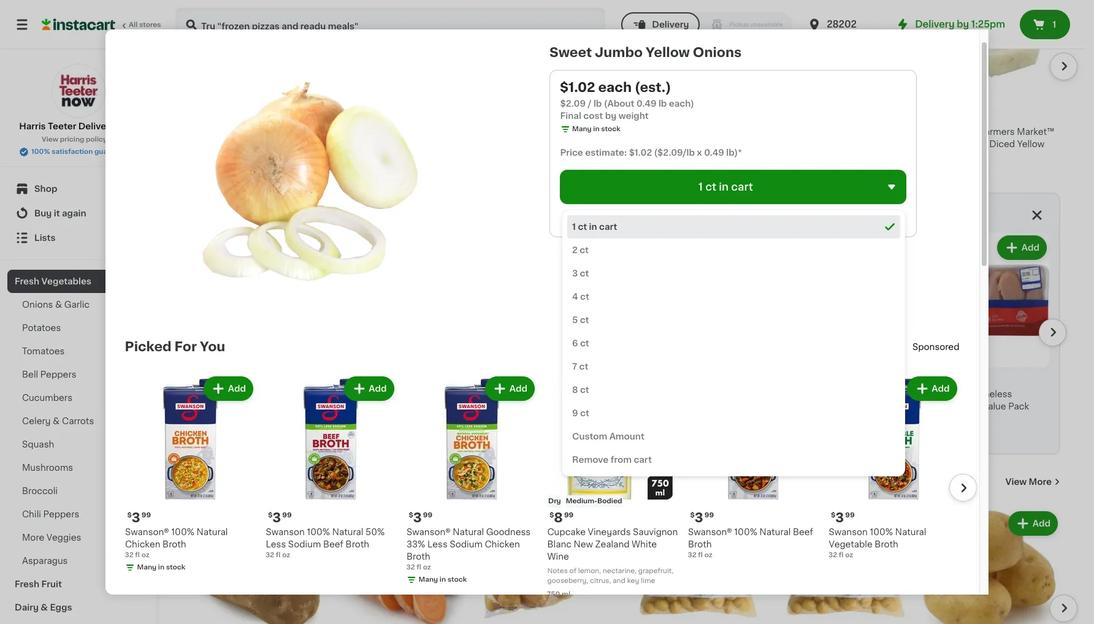 Task type: vqa. For each thing, say whether or not it's contained in the screenshot.
1 ct in cart field
yes



Task type: describe. For each thing, give the bounding box(es) containing it.
option containing 1 ct
[[568, 215, 901, 239]]

celery & carrots
[[22, 417, 94, 426]]

fl for vegetable
[[840, 552, 844, 559]]

3 for swanson® 100% natural beef broth
[[696, 511, 704, 524]]

$ for swanson® 100% natural beef broth
[[691, 512, 696, 519]]

(about
[[604, 99, 635, 108]]

natural for vegetable
[[896, 528, 927, 537]]

$ 0 41
[[198, 374, 220, 387]]

blanc
[[548, 540, 572, 549]]

teeter for boneless
[[943, 390, 971, 399]]

asparagus
[[22, 557, 68, 566]]

$ 4 79
[[918, 374, 942, 387]]

$ 1 59
[[334, 111, 355, 124]]

$2.09 inside sweet jumbo yellow onions $2.09 / lb about 0.49 lb each many in stock
[[184, 139, 204, 146]]

harris teeter boneless chicken breast value pack
[[916, 390, 1030, 411]]

shop link
[[7, 177, 149, 201]]

view more link
[[1006, 476, 1061, 488]]

many down swanson® 100% natural chicken broth 32 fl oz
[[137, 564, 157, 571]]

beef inside the swanson® 100% natural beef broth 32 fl oz
[[793, 528, 814, 537]]

all
[[129, 21, 138, 28]]

fresh vegetables
[[15, 277, 91, 286]]

chicken inside swanson® natural goodness 33% less sodium chicken broth 32 fl oz
[[485, 540, 520, 549]]

1:25pm
[[972, 20, 1006, 29]]

1 vertical spatial garlic
[[64, 301, 90, 309]]

fl inside swanson 100% natural 50% less sodium beef broth 32 fl oz
[[276, 552, 281, 559]]

3 for swanson® 100% natural chicken broth
[[132, 511, 141, 524]]

spo nsored
[[913, 343, 960, 352]]

$2.09 inside $1.02 each (est.) $2.09 / lb (about 0.49 lb each) final cost by weight
[[561, 99, 586, 108]]

peppers for chili peppers
[[43, 511, 79, 519]]

100% for vegetable
[[870, 528, 894, 537]]

& for dairy
[[41, 604, 48, 612]]

more veggies
[[22, 534, 81, 542]]

3 ct
[[573, 269, 590, 278]]

0 for garlic
[[634, 111, 644, 124]]

100% satisfaction guarantee button
[[19, 145, 137, 157]]

swanson® for swanson® natural goodness 33% less sodium chicken broth
[[407, 528, 451, 537]]

picked
[[125, 341, 172, 353]]

dairy & eggs
[[15, 604, 72, 612]]

onions inside green onions 1 bunch
[[361, 128, 392, 136]]

/lb
[[947, 373, 960, 383]]

$0.41 each (estimated) element
[[195, 372, 329, 388]]

dairy
[[15, 604, 39, 612]]

swanson® 100% natural beef broth 32 fl oz
[[689, 528, 814, 559]]

again
[[62, 209, 86, 218]]

1 inside option
[[573, 223, 577, 231]]

5
[[573, 316, 579, 325]]

frequently bought together
[[195, 211, 348, 221]]

fresh vegetables link
[[7, 270, 149, 293]]

each (est.) for sweet jumbo yellow onions
[[212, 110, 265, 120]]

remove from cart
[[573, 456, 653, 465]]

& for onions
[[55, 301, 62, 309]]

oz inside swanson 100% natural 50% less sodium beef broth 32 fl oz
[[283, 552, 291, 559]]

fl inside swanson® natural goodness 33% less sodium chicken broth 32 fl oz
[[417, 564, 422, 571]]

each inside sweet jumbo yellow onions $2.09 / lb about 0.49 lb each many in stock
[[231, 149, 248, 156]]

key
[[628, 578, 640, 585]]

each
[[298, 390, 319, 399]]

section containing 0
[[184, 193, 1067, 455]]

celery & carrots link
[[7, 410, 149, 433]]

1 horizontal spatial jumbo
[[480, 128, 510, 136]]

/ inside sweet jumbo yellow onions $2.09 / lb about 0.49 lb each many in stock
[[206, 139, 209, 146]]

$ for swanson® natural goodness 33% less sodium chicken broth
[[409, 512, 414, 519]]

ml
[[562, 591, 571, 598]]

price estimate: $1.02 ($2.09/lb x 0.49 lb)*
[[561, 149, 742, 157]]

many in stock down 'limes'
[[496, 404, 544, 411]]

amount
[[610, 433, 645, 441]]

0 vertical spatial 8
[[573, 386, 579, 395]]

lemons
[[339, 390, 374, 399]]

1 button
[[1021, 10, 1071, 39]]

1 vertical spatial veggies
[[47, 534, 81, 542]]

swanson® 100% natural chicken broth 32 fl oz
[[125, 528, 228, 559]]

all stores
[[129, 21, 161, 28]]

79 for 0
[[645, 112, 654, 118]]

teeter for delivery
[[48, 122, 76, 131]]

chicken for swanson®
[[125, 540, 160, 549]]

final inside $1.02 each (est.) $2.09 / lb (about 0.49 lb each) final cost by weight
[[561, 112, 582, 120]]

chili
[[22, 511, 41, 519]]

many down bunch
[[344, 151, 364, 158]]

picked for you
[[125, 341, 226, 353]]

many in stock down swanson® 100% natural chicken broth 32 fl oz
[[137, 564, 186, 571]]

fl for beef
[[699, 552, 704, 559]]

chicken for harris
[[916, 402, 951, 411]]

$ for green onions
[[334, 112, 339, 118]]

each (est.) for jumbo red onions
[[510, 110, 563, 120]]

(est.) inside the $0.41 each (estimated) element
[[252, 373, 278, 383]]

99 for swanson 100% natural 50% less sodium beef broth
[[283, 512, 292, 519]]

28202 button
[[808, 7, 881, 42]]

dry medium-bodied
[[549, 498, 623, 505]]

organic fresh banana - each $1.09 / lb about 0.37 lb each
[[195, 390, 319, 418]]

buy it again link
[[7, 201, 149, 226]]

view pricing policy
[[42, 136, 107, 143]]

pricing
[[60, 136, 84, 143]]

broth for vegetable
[[875, 540, 899, 549]]

9
[[573, 409, 579, 418]]

policy
[[86, 136, 107, 143]]

oz inside swanson® natural goodness 33% less sodium chicken broth 32 fl oz
[[424, 564, 432, 571]]

about inside sweet jumbo yellow onions $2.09 / lb about 0.49 lb each many in stock
[[184, 149, 205, 156]]

fresh for fresh fruit
[[15, 581, 39, 589]]

$ for cupcake vineyards sauvignon blanc new zealand white wine
[[550, 512, 555, 519]]

0 vertical spatial garlic
[[627, 128, 653, 136]]

weight inside $1.02 each (est.) $2.09 / lb (about 0.49 lb each) final cost by weight
[[619, 112, 649, 120]]

about inside organic fresh banana - each $1.09 / lb about 0.37 lb each
[[195, 412, 216, 418]]

100% for 50%
[[307, 528, 330, 537]]

28202
[[827, 20, 857, 29]]

/ inside $1.02 each (est.) $2.09 / lb (about 0.49 lb each) final cost by weight
[[588, 99, 592, 108]]

yellow inside harris teeter farmers market™ ready veggies diced yellow onions
[[1018, 140, 1045, 148]]

3 for swanson 100% natural 50% less sodium beef broth
[[273, 511, 282, 524]]

100% inside button
[[31, 149, 50, 155]]

vegetable
[[829, 540, 873, 549]]

broccoli
[[22, 487, 58, 496]]

sweet jumbo yellow onions $2.09 / lb about 0.49 lb each many in stock
[[184, 128, 306, 168]]

swanson 100% natural vegetable broth 32 fl oz
[[829, 528, 927, 559]]

$ for lemons
[[342, 374, 346, 381]]

delivery for delivery
[[652, 20, 689, 29]]

9 ct
[[573, 409, 590, 418]]

gooseberry,
[[548, 578, 589, 585]]

diced
[[990, 140, 1016, 148]]

breast
[[953, 402, 981, 411]]

$ for garlic
[[630, 112, 634, 118]]

bodied
[[598, 498, 623, 505]]

more inside view more link
[[1029, 478, 1052, 487]]

bunch
[[336, 139, 358, 146]]

each)
[[669, 99, 695, 108]]

in inside sweet jumbo yellow onions $2.09 / lb about 0.49 lb each many in stock
[[217, 161, 224, 168]]

large limes
[[483, 390, 536, 399]]

harris teeter farmers market™ ready veggies diced yellow onions button
[[923, 0, 1061, 172]]

fresh for fresh vegetables
[[15, 277, 39, 286]]

$ 0 79
[[630, 111, 654, 124]]

carrots
[[62, 417, 94, 426]]

ready
[[923, 140, 951, 148]]

you
[[200, 341, 226, 353]]

32 inside swanson® natural goodness 33% less sodium chicken broth 32 fl oz
[[407, 564, 416, 571]]

yellow for sweet jumbo yellow onions $2.09 / lb about 0.49 lb each many in stock
[[246, 128, 273, 136]]

0 inside "product" group
[[202, 374, 211, 387]]

many inside sweet jumbo yellow onions $2.09 / lb about 0.49 lb each many in stock
[[196, 161, 216, 168]]

99 for swanson 100% natural vegetable broth
[[846, 512, 855, 519]]

fresh inside organic fresh banana - each $1.09 / lb about 0.37 lb each
[[232, 390, 256, 399]]

swanson® inside the swanson® 100% natural beef broth 32 fl oz
[[689, 528, 733, 537]]

sweet jumbo yellow onions image
[[178, 55, 433, 311]]

many in stock down lemons
[[352, 404, 400, 411]]

0.37
[[217, 412, 232, 418]]

jumbo for sweet jumbo yellow onions
[[596, 46, 643, 59]]

$ for swanson 100% natural vegetable broth
[[832, 512, 836, 519]]

value
[[983, 402, 1007, 411]]

each inside organic fresh banana - each $1.09 / lb about 0.37 lb each
[[242, 412, 258, 418]]

onions inside harris teeter farmers market™ ready veggies diced yellow onions
[[923, 152, 954, 161]]

stock inside sweet jumbo yellow onions $2.09 / lb about 0.49 lb each many in stock
[[225, 161, 245, 168]]

new
[[574, 540, 593, 549]]

view for view more
[[1006, 478, 1027, 487]]

notes
[[548, 568, 568, 575]]

custom amount
[[573, 433, 645, 441]]

cart inside option
[[600, 223, 618, 231]]

view for view pricing policy
[[42, 136, 58, 143]]

8 inside item carousel region
[[555, 511, 564, 524]]

oz for vegetable
[[846, 552, 854, 559]]

32 for vegetable
[[829, 552, 838, 559]]

1 ct in cart inside option
[[573, 223, 618, 231]]

99 for cupcake vineyards sauvignon blanc new zealand white wine
[[565, 512, 574, 519]]

2
[[573, 246, 578, 255]]

100% for chicken
[[171, 528, 195, 537]]

green onions 1 bunch
[[332, 128, 392, 146]]

-
[[292, 390, 296, 399]]

$ 8 99
[[550, 511, 574, 524]]

beef inside swanson 100% natural 50% less sodium beef broth 32 fl oz
[[323, 540, 344, 549]]

sweet for sweet jumbo yellow onions
[[550, 46, 593, 59]]

buy
[[34, 209, 52, 218]]

$ inside $ 0 41
[[198, 374, 202, 381]]

goodness
[[486, 528, 531, 537]]

oz for beef
[[705, 552, 713, 559]]

remove
[[573, 456, 609, 465]]

spo
[[913, 343, 930, 352]]

natural inside swanson® natural goodness 33% less sodium chicken broth 32 fl oz
[[453, 528, 484, 537]]

large
[[483, 390, 508, 399]]

instacart logo image
[[42, 17, 115, 32]]

lime
[[641, 578, 656, 585]]

many down $ 0 79
[[640, 151, 659, 158]]

1 horizontal spatial potatoes
[[184, 476, 246, 488]]

cost inside item carousel region
[[257, 7, 272, 14]]

each inside $1.02 each (est.) $2.09 / lb (about 0.49 lb each) final cost by weight
[[599, 81, 632, 94]]

1 vertical spatial by
[[957, 20, 970, 29]]

veggies inside harris teeter farmers market™ ready veggies diced yellow onions
[[953, 140, 988, 148]]

less for swanson
[[266, 540, 286, 549]]

(est.) inside $1.02 each (est.) $2.09 / lb (about 0.49 lb each) final cost by weight
[[635, 81, 672, 94]]

0 horizontal spatial delivery
[[78, 122, 115, 131]]

cart inside 1 ct in cart field
[[732, 182, 754, 192]]

more inside more veggies link
[[22, 534, 44, 542]]

$ 3 99 for swanson® natural goodness 33% less sodium chicken broth
[[409, 511, 433, 524]]

1 inside green onions 1 bunch
[[332, 139, 335, 146]]

broth inside swanson® natural goodness 33% less sodium chicken broth 32 fl oz
[[407, 553, 431, 561]]

fl for chicken
[[135, 552, 140, 559]]

zealand
[[596, 540, 630, 549]]

99 for swanson® 100% natural chicken broth
[[142, 512, 151, 519]]

list box containing 1 ct
[[563, 210, 906, 477]]

service type group
[[622, 12, 793, 37]]

$4.79 per pound element
[[916, 372, 1050, 388]]

2 horizontal spatial 0.49
[[705, 149, 725, 157]]

100% for beef
[[735, 528, 758, 537]]

celery
[[22, 417, 51, 426]]

onions down fresh vegetables
[[22, 301, 53, 309]]

fresh fruit
[[15, 581, 62, 589]]

broth for beef
[[689, 540, 712, 549]]

$ 3 99 for swanson® 100% natural chicken broth
[[128, 511, 151, 524]]

product group containing 0
[[195, 233, 329, 420]]

59 for 0
[[357, 374, 366, 381]]

medium-
[[567, 498, 598, 505]]

$ for swanson 100% natural 50% less sodium beef broth
[[268, 512, 273, 519]]



Task type: locate. For each thing, give the bounding box(es) containing it.
oz for chicken
[[142, 552, 150, 559]]

market™
[[1018, 128, 1055, 136]]

99 up the swanson® 100% natural beef broth 32 fl oz
[[705, 512, 715, 519]]

1 ct in cart down "lb)*"
[[699, 182, 754, 192]]

cost inside $1.02 each (est.) $2.09 / lb (about 0.49 lb each) final cost by weight
[[584, 112, 603, 120]]

yellow
[[646, 46, 691, 59], [246, 128, 273, 136], [1018, 140, 1045, 148]]

swanson® for swanson® 100% natural chicken broth
[[125, 528, 169, 537]]

2 vertical spatial yellow
[[1018, 140, 1045, 148]]

each (est.) inside the $0.41 each (estimated) element
[[225, 373, 278, 383]]

many in stock left 'x'
[[640, 151, 688, 158]]

potatoes link
[[7, 317, 149, 340], [184, 475, 246, 490]]

jumbo red onions
[[480, 128, 563, 136]]

(est.) up banana
[[252, 373, 278, 383]]

$1.09
[[195, 402, 214, 409]]

fresh inside "link"
[[15, 277, 39, 286]]

cupcake vineyards sauvignon blanc new zealand white wine
[[548, 528, 678, 561]]

1 horizontal spatial cart
[[634, 456, 653, 465]]

1 horizontal spatial veggies
[[953, 140, 988, 148]]

sodium inside swanson 100% natural 50% less sodium beef broth 32 fl oz
[[288, 540, 321, 549]]

0 horizontal spatial /
[[206, 139, 209, 146]]

sweet
[[550, 46, 593, 59], [184, 128, 211, 136]]

peppers up cucumbers
[[40, 371, 76, 379]]

onions right red
[[532, 128, 563, 136]]

0 horizontal spatial yellow
[[246, 128, 273, 136]]

sodium for natural
[[450, 540, 483, 549]]

$ for swanson® 100% natural chicken broth
[[128, 512, 132, 519]]

79 inside $ 0 79
[[645, 112, 654, 118]]

None search field
[[176, 7, 606, 42]]

79 up price estimate: $1.02 ($2.09/lb x 0.49 lb)*
[[645, 112, 654, 118]]

99 up swanson® 100% natural chicken broth 32 fl oz
[[142, 512, 151, 519]]

fl inside swanson 100% natural vegetable broth 32 fl oz
[[840, 552, 844, 559]]

each (est.) up sweet jumbo yellow onions $2.09 / lb about 0.49 lb each many in stock
[[212, 110, 265, 120]]

yellow for sweet jumbo yellow onions
[[646, 46, 691, 59]]

natural inside swanson 100% natural vegetable broth 32 fl oz
[[896, 528, 927, 537]]

6 99 from the left
[[846, 512, 855, 519]]

1 horizontal spatial 0
[[346, 374, 355, 387]]

0 vertical spatial peppers
[[40, 371, 76, 379]]

2 horizontal spatial chicken
[[916, 402, 951, 411]]

by inside $1.02 each (est.) $2.09 / lb (about 0.49 lb each) final cost by weight
[[606, 112, 617, 120]]

100% satisfaction guarantee
[[31, 149, 130, 155]]

onions left green
[[275, 128, 306, 136]]

1 horizontal spatial final
[[561, 112, 582, 120]]

0.49 inside sweet jumbo yellow onions $2.09 / lb about 0.49 lb each many in stock
[[206, 149, 222, 156]]

0 horizontal spatial cart
[[600, 223, 618, 231]]

chili peppers link
[[7, 503, 149, 527]]

0 vertical spatial 4
[[573, 293, 579, 301]]

organic up $1.09 on the left of page
[[195, 390, 229, 399]]

lists
[[34, 234, 56, 242]]

0 horizontal spatial beef
[[323, 540, 344, 549]]

($2.09/lb
[[655, 149, 695, 157]]

2 ct
[[573, 246, 589, 255]]

product group containing 4
[[916, 233, 1050, 428]]

1 vertical spatial yellow
[[246, 128, 273, 136]]

3 for swanson 100% natural vegetable broth
[[836, 511, 845, 524]]

0 up lemons
[[346, 374, 355, 387]]

less inside swanson® natural goodness 33% less sodium chicken broth 32 fl oz
[[428, 540, 448, 549]]

1 swanson from the left
[[266, 528, 305, 537]]

0 vertical spatial yellow
[[646, 46, 691, 59]]

teeter inside harris teeter boneless chicken breast value pack
[[943, 390, 971, 399]]

3 natural from the left
[[453, 528, 484, 537]]

1 horizontal spatial $1.02
[[629, 149, 652, 157]]

$ inside the $ 8 99
[[550, 512, 555, 519]]

swanson inside swanson 100% natural vegetable broth 32 fl oz
[[829, 528, 868, 537]]

list box
[[563, 210, 906, 477]]

many
[[573, 126, 592, 133], [344, 151, 364, 158], [640, 151, 659, 158], [196, 161, 216, 168], [352, 404, 371, 411], [496, 404, 515, 411], [137, 564, 157, 571], [419, 577, 439, 583]]

1 vertical spatial sweet
[[184, 128, 211, 136]]

swanson for sodium
[[266, 528, 305, 537]]

teeter up breast
[[943, 390, 971, 399]]

& down fresh vegetables
[[55, 301, 62, 309]]

swanson® inside swanson® natural goodness 33% less sodium chicken broth 32 fl oz
[[407, 528, 451, 537]]

1 inside "button"
[[1053, 20, 1057, 29]]

harris teeter farmers market™ ready veggies diced yellow onions
[[923, 128, 1055, 161]]

each (est.) up jumbo red onions
[[510, 110, 563, 120]]

4
[[573, 293, 579, 301], [923, 374, 932, 387]]

33%
[[407, 540, 426, 549]]

32 inside swanson 100% natural 50% less sodium beef broth 32 fl oz
[[266, 552, 275, 559]]

1 vertical spatial /
[[206, 139, 209, 146]]

natural inside swanson 100% natural 50% less sodium beef broth 32 fl oz
[[332, 528, 364, 537]]

$ 3 99 up vegetable
[[832, 511, 855, 524]]

1 horizontal spatial sodium
[[450, 540, 483, 549]]

notes of lemon, nectarine, grapefruit, gooseberry, citrus, and key lime
[[548, 568, 674, 585]]

1 vertical spatial fresh
[[232, 390, 256, 399]]

boneless
[[973, 390, 1013, 399]]

0 vertical spatial $2.09
[[561, 99, 586, 108]]

0 vertical spatial 79
[[645, 112, 654, 118]]

teeter for farmers
[[951, 128, 978, 136]]

0 vertical spatial potatoes link
[[7, 317, 149, 340]]

fruit
[[41, 581, 62, 589]]

squash
[[22, 441, 54, 449]]

teeter up pricing at the top left
[[48, 122, 76, 131]]

$8.39 element
[[772, 372, 906, 388]]

bought
[[258, 211, 298, 221]]

99 for swanson® 100% natural beef broth
[[705, 512, 715, 519]]

1 horizontal spatial chicken
[[485, 540, 520, 549]]

2 natural from the left
[[332, 528, 364, 537]]

3 up vegetable
[[836, 511, 845, 524]]

harris for harris teeter delivery now
[[19, 122, 46, 131]]

4 99 from the left
[[565, 512, 574, 519]]

(est.)
[[635, 81, 672, 94], [239, 110, 265, 120], [537, 110, 563, 120], [252, 373, 278, 383]]

swanson inside swanson 100% natural 50% less sodium beef broth 32 fl oz
[[266, 528, 305, 537]]

2 vertical spatial fresh
[[15, 581, 39, 589]]

1 99 from the left
[[142, 512, 151, 519]]

fresh up "onions & garlic"
[[15, 277, 39, 286]]

0 vertical spatial weight
[[284, 7, 306, 14]]

1 vertical spatial 4
[[923, 374, 932, 387]]

$ 3 99 up the swanson® 100% natural beef broth 32 fl oz
[[691, 511, 715, 524]]

1 horizontal spatial garlic
[[627, 128, 653, 136]]

&
[[55, 301, 62, 309], [53, 417, 60, 426], [41, 604, 48, 612]]

more
[[1029, 478, 1052, 487], [22, 534, 44, 542]]

bell peppers link
[[7, 363, 149, 387]]

5 $ 3 99 from the left
[[832, 511, 855, 524]]

32 for beef
[[689, 552, 697, 559]]

harris up ready
[[923, 128, 949, 136]]

organic for organic fresh banana - each $1.09 / lb about 0.37 lb each
[[195, 390, 229, 399]]

lemon,
[[579, 568, 601, 575]]

fl inside the swanson® 100% natural beef broth 32 fl oz
[[699, 552, 704, 559]]

each (est.) up organic fresh banana - each $1.09 / lb about 0.37 lb each at left bottom
[[225, 373, 278, 383]]

many up frequently
[[196, 161, 216, 168]]

2 horizontal spatial jumbo
[[596, 46, 643, 59]]

& right 'celery'
[[53, 417, 60, 426]]

more veggies link
[[7, 527, 149, 550]]

harris teeter delivery now logo image
[[51, 64, 105, 118]]

organic inside organic fresh banana - each $1.09 / lb about 0.37 lb each
[[195, 390, 229, 399]]

99 up cupcake
[[565, 512, 574, 519]]

$
[[334, 112, 339, 118], [630, 112, 634, 118], [198, 374, 202, 381], [342, 374, 346, 381], [486, 374, 490, 381], [918, 374, 923, 381], [128, 512, 132, 519], [268, 512, 273, 519], [409, 512, 414, 519], [550, 512, 555, 519], [691, 512, 696, 519], [832, 512, 836, 519]]

0 vertical spatial 59
[[346, 112, 355, 118]]

sodium for 100%
[[288, 540, 321, 549]]

swanson® inside swanson® 100% natural chicken broth 32 fl oz
[[125, 528, 169, 537]]

3 up swanson 100% natural 50% less sodium beef broth 32 fl oz
[[273, 511, 282, 524]]

teeter up ready
[[951, 128, 978, 136]]

lb
[[594, 99, 602, 108], [659, 99, 667, 108], [210, 139, 217, 146], [224, 149, 230, 156], [220, 402, 226, 409], [234, 412, 240, 418]]

natural for beef
[[760, 528, 791, 537]]

1 vertical spatial &
[[53, 417, 60, 426]]

0 horizontal spatial swanson
[[266, 528, 305, 537]]

59 up green
[[346, 112, 355, 118]]

custom
[[573, 433, 608, 441]]

8 up 9
[[573, 386, 579, 395]]

many up price
[[573, 126, 592, 133]]

item carousel region containing 3
[[125, 369, 978, 620]]

sodium inside swanson® natural goodness 33% less sodium chicken broth 32 fl oz
[[450, 540, 483, 549]]

less
[[266, 540, 286, 549], [428, 540, 448, 549]]

sweet for sweet jumbo yellow onions $2.09 / lb about 0.49 lb each many in stock
[[184, 128, 211, 136]]

1 sodium from the left
[[288, 540, 321, 549]]

1 horizontal spatial /
[[215, 402, 218, 409]]

$ 3 99 for swanson 100% natural 50% less sodium beef broth
[[268, 511, 292, 524]]

3 up the swanson® 100% natural beef broth 32 fl oz
[[696, 511, 704, 524]]

1 vertical spatial cost
[[584, 112, 603, 120]]

0 horizontal spatial $1.02
[[561, 81, 596, 94]]

1 horizontal spatial weight
[[619, 112, 649, 120]]

onions down ready
[[923, 152, 954, 161]]

$2.99 element
[[923, 110, 1061, 126]]

broth inside swanson 100% natural 50% less sodium beef broth 32 fl oz
[[346, 540, 370, 549]]

1 vertical spatial final
[[561, 112, 582, 120]]

delivery up sweet jumbo yellow onions
[[652, 20, 689, 29]]

59 inside $ 0 59
[[357, 374, 366, 381]]

0 horizontal spatial chicken
[[125, 540, 160, 549]]

chili peppers
[[22, 511, 79, 519]]

harris teeter delivery now link
[[19, 64, 137, 133]]

organic
[[196, 360, 224, 367], [195, 390, 229, 399]]

jumbo for sweet jumbo yellow onions $2.09 / lb about 0.49 lb each many in stock
[[213, 128, 243, 136]]

2 vertical spatial /
[[215, 402, 218, 409]]

swanson® natural goodness 33% less sodium chicken broth 32 fl oz
[[407, 528, 531, 571]]

2 less from the left
[[428, 540, 448, 549]]

yellow inside sweet jumbo yellow onions $2.09 / lb about 0.49 lb each many in stock
[[246, 128, 273, 136]]

section
[[184, 193, 1067, 455]]

100% inside swanson 100% natural 50% less sodium beef broth 32 fl oz
[[307, 528, 330, 537]]

fresh up the dairy
[[15, 581, 39, 589]]

veggies down farmers
[[953, 140, 988, 148]]

1 horizontal spatial cost
[[584, 112, 603, 120]]

peppers
[[40, 371, 76, 379], [43, 511, 79, 519]]

1 vertical spatial more
[[22, 534, 44, 542]]

0 horizontal spatial jumbo
[[213, 128, 243, 136]]

59 inside the $ 1 59
[[346, 112, 355, 118]]

2 $ 3 99 from the left
[[268, 511, 292, 524]]

mushrooms
[[22, 464, 73, 473]]

3 up the 33%
[[414, 511, 422, 524]]

100% inside the swanson® 100% natural beef broth 32 fl oz
[[735, 528, 758, 537]]

veggies down chili peppers
[[47, 534, 81, 542]]

& for celery
[[53, 417, 60, 426]]

broth inside swanson® 100% natural chicken broth 32 fl oz
[[163, 540, 186, 549]]

1 horizontal spatial sweet
[[550, 46, 593, 59]]

0 vertical spatial by
[[273, 7, 282, 14]]

each
[[599, 81, 632, 94], [212, 110, 236, 120], [510, 110, 535, 120], [231, 149, 248, 156], [225, 373, 249, 383], [242, 412, 258, 418]]

09
[[497, 374, 507, 381]]

1 horizontal spatial potatoes link
[[184, 475, 246, 490]]

item carousel region containing 0
[[195, 228, 1067, 449]]

0 vertical spatial view
[[42, 136, 58, 143]]

natural for 50%
[[332, 528, 364, 537]]

1 ct in cart inside field
[[699, 182, 754, 192]]

option
[[568, 215, 901, 239]]

lists link
[[7, 226, 149, 250]]

harris up the view pricing policy
[[19, 122, 46, 131]]

/ inside organic fresh banana - each $1.09 / lb about 0.37 lb each
[[215, 402, 218, 409]]

0 for lemons
[[346, 374, 355, 387]]

many down lemons
[[352, 404, 371, 411]]

32 for chicken
[[125, 552, 134, 559]]

garlic down the fresh vegetables "link"
[[64, 301, 90, 309]]

$ inside the $ 1 59
[[334, 112, 339, 118]]

3 $ 3 99 from the left
[[409, 511, 433, 524]]

together
[[300, 211, 348, 221]]

4 $ 3 99 from the left
[[691, 511, 715, 524]]

0 vertical spatial final
[[238, 7, 255, 14]]

1 vertical spatial potatoes
[[184, 476, 246, 488]]

weight inside item carousel region
[[284, 7, 306, 14]]

organic up 41
[[196, 360, 224, 367]]

nsored
[[930, 343, 960, 352]]

cupcake
[[548, 528, 586, 537]]

1 inside field
[[699, 182, 704, 192]]

fresh fruit link
[[7, 573, 149, 596]]

sweet inside sweet jumbo yellow onions $2.09 / lb about 0.49 lb each many in stock
[[184, 128, 211, 136]]

2 swanson® from the left
[[407, 528, 451, 537]]

79
[[645, 112, 654, 118], [933, 374, 942, 381]]

ct inside field
[[706, 182, 717, 192]]

oz inside the swanson® 100% natural beef broth 32 fl oz
[[705, 552, 713, 559]]

1 horizontal spatial delivery
[[652, 20, 689, 29]]

0 horizontal spatial $2.09
[[184, 139, 204, 146]]

1 vertical spatial $1.02
[[629, 149, 652, 157]]

0 horizontal spatial sweet
[[184, 128, 211, 136]]

99 up vegetable
[[846, 512, 855, 519]]

1 horizontal spatial 4
[[923, 374, 932, 387]]

stores
[[139, 21, 161, 28]]

0 vertical spatial veggies
[[953, 140, 988, 148]]

of
[[570, 568, 577, 575]]

79 for 4
[[933, 374, 942, 381]]

pack
[[1009, 402, 1030, 411]]

many in stock down green onions 1 bunch
[[344, 151, 393, 158]]

99 for swanson® natural goodness 33% less sodium chicken broth
[[424, 512, 433, 519]]

delivery up policy
[[78, 122, 115, 131]]

4 up the 5
[[573, 293, 579, 301]]

$ inside $ 0 59
[[342, 374, 346, 381]]

32
[[125, 552, 134, 559], [266, 552, 275, 559], [689, 552, 697, 559], [829, 552, 838, 559], [407, 564, 416, 571]]

1 horizontal spatial less
[[428, 540, 448, 549]]

8 up cupcake
[[555, 511, 564, 524]]

$1.02 inside $1.02 each (est.) $2.09 / lb (about 0.49 lb each) final cost by weight
[[561, 81, 596, 94]]

3 swanson® from the left
[[689, 528, 733, 537]]

(est.) up jumbo red onions
[[537, 110, 563, 120]]

2 horizontal spatial delivery
[[916, 20, 955, 29]]

(est.) up $ 0 79
[[635, 81, 672, 94]]

jumbo inside sweet jumbo yellow onions $2.09 / lb about 0.49 lb each many in stock
[[213, 128, 243, 136]]

0 vertical spatial more
[[1029, 478, 1052, 487]]

0 horizontal spatial weight
[[284, 7, 306, 14]]

many down large limes
[[496, 404, 515, 411]]

garlic down $ 0 79
[[627, 128, 653, 136]]

0 vertical spatial about
[[184, 149, 205, 156]]

$ inside $ 4 79
[[918, 374, 923, 381]]

1 vertical spatial 79
[[933, 374, 942, 381]]

$ 3 99 up the 33%
[[409, 511, 433, 524]]

broth inside swanson 100% natural vegetable broth 32 fl oz
[[875, 540, 899, 549]]

delivery for delivery by 1:25pm
[[916, 20, 955, 29]]

4 natural from the left
[[760, 528, 791, 537]]

1 inside section
[[490, 374, 496, 387]]

$ inside $ 1 09
[[486, 374, 490, 381]]

asparagus link
[[7, 550, 149, 573]]

onions inside sweet jumbo yellow onions $2.09 / lb about 0.49 lb each many in stock
[[275, 128, 306, 136]]

0 vertical spatial beef
[[793, 528, 814, 537]]

3 99 from the left
[[424, 512, 433, 519]]

many in stock down swanson® natural goodness 33% less sodium chicken broth 32 fl oz on the bottom
[[419, 577, 468, 583]]

oz inside swanson 100% natural vegetable broth 32 fl oz
[[846, 552, 854, 559]]

harris for harris teeter farmers market™ ready veggies diced yellow onions
[[923, 128, 949, 136]]

1 horizontal spatial more
[[1029, 478, 1052, 487]]

many down the 33%
[[419, 577, 439, 583]]

79 left /lb
[[933, 374, 942, 381]]

$ 3 99 for swanson 100% natural vegetable broth
[[832, 511, 855, 524]]

vineyards
[[588, 528, 631, 537]]

0 vertical spatial fresh
[[15, 277, 39, 286]]

2 vertical spatial cart
[[634, 456, 653, 465]]

broccoli link
[[7, 480, 149, 503]]

0 horizontal spatial final
[[238, 7, 255, 14]]

0 horizontal spatial sodium
[[288, 540, 321, 549]]

organic for organic
[[196, 360, 224, 367]]

0 vertical spatial 1 ct in cart
[[699, 182, 754, 192]]

1 horizontal spatial swanson
[[829, 528, 868, 537]]

59 up lemons
[[357, 374, 366, 381]]

2 horizontal spatial cart
[[732, 182, 754, 192]]

peppers for bell peppers
[[40, 371, 76, 379]]

8 ct
[[573, 386, 590, 395]]

cucumbers
[[22, 394, 72, 403]]

1 horizontal spatial $2.09
[[561, 99, 586, 108]]

41
[[213, 374, 220, 381]]

1 vertical spatial beef
[[323, 540, 344, 549]]

0 horizontal spatial garlic
[[64, 301, 90, 309]]

$ inside $ 0 79
[[630, 112, 634, 118]]

0 left 41
[[202, 374, 211, 387]]

2 99 from the left
[[283, 512, 292, 519]]

$ 3 99
[[128, 511, 151, 524], [268, 511, 292, 524], [409, 511, 433, 524], [691, 511, 715, 524], [832, 511, 855, 524]]

final cost by weight
[[238, 7, 306, 14]]

tomatoes link
[[7, 340, 149, 363]]

fresh down the $0.41 each (estimated) element
[[232, 390, 256, 399]]

3 down '2'
[[573, 269, 579, 278]]

& left eggs
[[41, 604, 48, 612]]

weight
[[284, 7, 306, 14], [619, 112, 649, 120]]

onions down service type group
[[694, 46, 742, 59]]

item carousel region
[[184, 0, 1078, 183], [195, 228, 1067, 449], [125, 369, 978, 620], [184, 504, 1078, 625]]

0 horizontal spatial 0
[[202, 374, 211, 387]]

less for swanson®
[[428, 540, 448, 549]]

32 inside swanson 100% natural vegetable broth 32 fl oz
[[829, 552, 838, 559]]

1 horizontal spatial swanson®
[[407, 528, 451, 537]]

teeter inside harris teeter farmers market™ ready veggies diced yellow onions
[[951, 128, 978, 136]]

1 ct in cart up 2 ct
[[573, 223, 618, 231]]

many in stock up the estimate: on the right top
[[573, 126, 621, 133]]

0 horizontal spatial view
[[42, 136, 58, 143]]

0 down (about on the right top of the page
[[634, 111, 644, 124]]

99 up swanson 100% natural 50% less sodium beef broth 32 fl oz
[[283, 512, 292, 519]]

1 less from the left
[[266, 540, 286, 549]]

$ 3 99 for swanson® 100% natural beef broth
[[691, 511, 715, 524]]

0 horizontal spatial 4
[[573, 293, 579, 301]]

0.49
[[637, 99, 657, 108], [705, 149, 725, 157], [206, 149, 222, 156]]

1 swanson® from the left
[[125, 528, 169, 537]]

swanson for 32
[[829, 528, 868, 537]]

natural for chicken
[[197, 528, 228, 537]]

in
[[594, 126, 600, 133], [365, 151, 372, 158], [661, 151, 667, 158], [217, 161, 224, 168], [720, 182, 729, 192], [590, 223, 598, 231], [373, 404, 379, 411], [517, 404, 523, 411], [159, 564, 165, 571], [440, 577, 447, 583]]

1 natural from the left
[[197, 528, 228, 537]]

sodium
[[288, 540, 321, 549], [450, 540, 483, 549]]

(est.) up sweet jumbo yellow onions $2.09 / lb about 0.49 lb each many in stock
[[239, 110, 265, 120]]

$ 0 59
[[342, 374, 366, 387]]

1 vertical spatial cart
[[600, 223, 618, 231]]

now
[[117, 122, 137, 131]]

item carousel region containing 1
[[184, 0, 1078, 183]]

1 horizontal spatial view
[[1006, 478, 1027, 487]]

79 inside $ 4 79
[[933, 374, 942, 381]]

0.49 inside $1.02 each (est.) $2.09 / lb (about 0.49 lb each) final cost by weight
[[637, 99, 657, 108]]

1 vertical spatial view
[[1006, 478, 1027, 487]]

by inside item carousel region
[[273, 7, 282, 14]]

chicken inside harris teeter boneless chicken breast value pack
[[916, 402, 951, 411]]

2 horizontal spatial yellow
[[1018, 140, 1045, 148]]

0 vertical spatial organic
[[196, 360, 224, 367]]

harris inside harris teeter farmers market™ ready veggies diced yellow onions
[[923, 128, 949, 136]]

oz inside swanson® 100% natural chicken broth 32 fl oz
[[142, 552, 150, 559]]

item carousel region containing add
[[184, 504, 1078, 625]]

0 horizontal spatial cost
[[257, 7, 272, 14]]

5 99 from the left
[[705, 512, 715, 519]]

fl inside swanson® 100% natural chicken broth 32 fl oz
[[135, 552, 140, 559]]

onions right green
[[361, 128, 392, 136]]

for
[[175, 341, 197, 353]]

0 vertical spatial $1.02
[[561, 81, 596, 94]]

peppers up more veggies
[[43, 511, 79, 519]]

4 left /lb
[[923, 374, 932, 387]]

32 inside the swanson® 100% natural beef broth 32 fl oz
[[689, 552, 697, 559]]

0 horizontal spatial veggies
[[47, 534, 81, 542]]

farmers
[[980, 128, 1015, 136]]

squash link
[[7, 433, 149, 457]]

product group containing 1
[[483, 233, 618, 415]]

0 vertical spatial cart
[[732, 182, 754, 192]]

lb)*
[[727, 149, 742, 157]]

harris down $ 4 79
[[916, 390, 941, 399]]

5 natural from the left
[[896, 528, 927, 537]]

4 inside item carousel region
[[923, 374, 932, 387]]

1 ct in cart field
[[561, 170, 907, 204]]

99 up the 33%
[[424, 512, 433, 519]]

citrus,
[[590, 578, 611, 585]]

broth inside the swanson® 100% natural beef broth 32 fl oz
[[689, 540, 712, 549]]

delivery left 1:25pm
[[916, 20, 955, 29]]

less inside swanson 100% natural 50% less sodium beef broth 32 fl oz
[[266, 540, 286, 549]]

1 $ 3 99 from the left
[[128, 511, 151, 524]]

harris for harris teeter boneless chicken breast value pack
[[916, 390, 941, 399]]

2 horizontal spatial swanson®
[[689, 528, 733, 537]]

7
[[573, 363, 578, 371]]

3 up swanson® 100% natural chicken broth 32 fl oz
[[132, 511, 141, 524]]

2 sodium from the left
[[450, 540, 483, 549]]

product group containing each (est.)
[[184, 0, 322, 172]]

chicken inside swanson® 100% natural chicken broth 32 fl oz
[[125, 540, 160, 549]]

shop
[[34, 185, 57, 193]]

1 horizontal spatial 79
[[933, 374, 942, 381]]

sweet jumbo yellow onions
[[550, 46, 742, 59]]

vegetables
[[41, 277, 91, 286]]

0 vertical spatial /
[[588, 99, 592, 108]]

broth for chicken
[[163, 540, 186, 549]]

32 inside swanson® 100% natural chicken broth 32 fl oz
[[125, 552, 134, 559]]

3 for swanson® natural goodness 33% less sodium chicken broth
[[414, 511, 422, 524]]

0 vertical spatial potatoes
[[22, 324, 61, 333]]

1 horizontal spatial beef
[[793, 528, 814, 537]]

1 vertical spatial potatoes link
[[184, 475, 246, 490]]

2 swanson from the left
[[829, 528, 868, 537]]

all stores link
[[42, 7, 162, 42]]

100%
[[31, 149, 50, 155], [171, 528, 195, 537], [307, 528, 330, 537], [735, 528, 758, 537], [870, 528, 894, 537]]

$ for large limes
[[486, 374, 490, 381]]

banana
[[258, 390, 290, 399]]

from
[[611, 456, 632, 465]]

$1.02
[[561, 81, 596, 94], [629, 149, 652, 157]]

view more
[[1006, 478, 1052, 487]]

0 horizontal spatial 0.49
[[206, 149, 222, 156]]

$ 3 99 up swanson® 100% natural chicken broth 32 fl oz
[[128, 511, 151, 524]]

59 for 1
[[346, 112, 355, 118]]

1 vertical spatial 59
[[357, 374, 366, 381]]

0 horizontal spatial 79
[[645, 112, 654, 118]]

satisfaction
[[52, 149, 93, 155]]

harris inside harris teeter boneless chicken breast value pack
[[916, 390, 941, 399]]

grapefruit,
[[639, 568, 674, 575]]

$ 3 99 up swanson 100% natural 50% less sodium beef broth 32 fl oz
[[268, 511, 292, 524]]

in inside field
[[720, 182, 729, 192]]

product group
[[184, 0, 322, 172], [195, 233, 329, 420], [483, 233, 618, 415], [627, 233, 762, 415], [772, 233, 906, 410], [916, 233, 1050, 428], [125, 374, 256, 575], [266, 374, 397, 561], [407, 374, 538, 588], [829, 374, 960, 561], [184, 509, 322, 625], [332, 509, 470, 625], [480, 509, 618, 625], [627, 509, 765, 625], [775, 509, 913, 625], [923, 509, 1061, 625]]

100% inside swanson 100% natural vegetable broth 32 fl oz
[[870, 528, 894, 537]]

1 vertical spatial weight
[[619, 112, 649, 120]]



